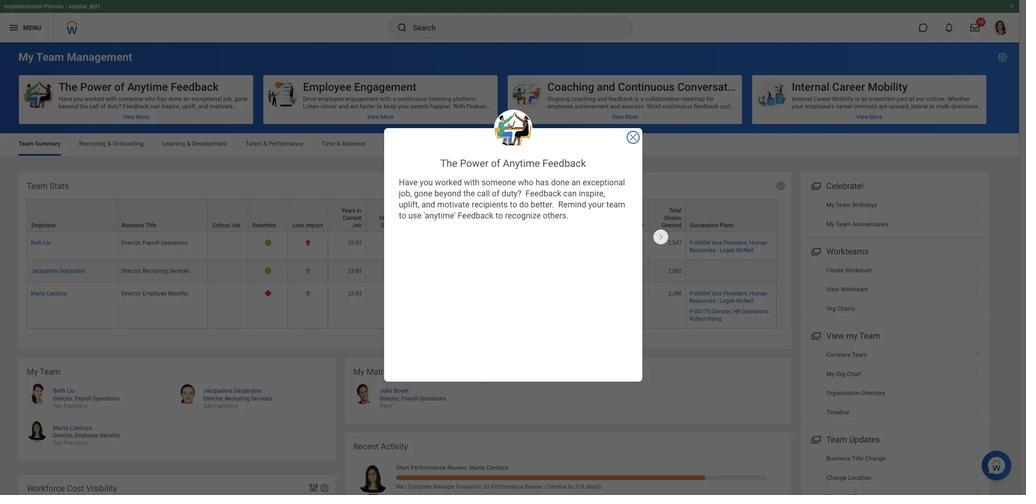 Task type: locate. For each thing, give the bounding box(es) containing it.
1 vertical spatial p-
[[690, 291, 695, 297]]

duty? inside have you worked with someone who has done an exceptional job, gone beyond the call of duty?  feedback can inspire, uplift, and motivate recipients to do better.  remind your team to use 'anytime' feedback to recognize others.
[[107, 103, 122, 110]]

1 vertical spatial p-00004 vice president, human resources - logan mcneil
[[690, 291, 768, 305]]

worked down management
[[85, 96, 104, 102]]

and
[[597, 81, 616, 94], [597, 96, 607, 102], [198, 103, 208, 110], [611, 103, 620, 110], [600, 110, 610, 117], [548, 118, 558, 125], [422, 200, 435, 209]]

of up have you worked with someone who has done an exceptional job, gone beyond the call of duty?  feedback can inspire, uplift, and motivate recipients to do better.  remind your team to use 'anytime' feedback to recognize others.
[[491, 158, 501, 169]]

better.
[[101, 110, 118, 117], [531, 200, 554, 209]]

the for recipients
[[79, 103, 88, 110]]

beth inside team stats 'element'
[[31, 240, 42, 246]]

list containing create workteam
[[802, 261, 990, 319]]

have inside have you worked with someone who has done an exceptional job, gone beyond the call of duty?  feedback can inspire, uplift, and motivate recipients to do better.  remind your team to use 'anytime' feedback to recognize others.
[[59, 96, 72, 102]]

you inside have you worked with someone who has done an exceptional job, gone beyond the call of duty?  feedback can inspire, uplift, and motivate recipients to do better.  remind your team to use 'anytime' feedback to recognize others.
[[420, 177, 433, 187]]

1 vertical spatial anytime
[[503, 158, 540, 169]]

1 human from the top
[[750, 240, 768, 246]]

logan up p-00175 director, hr operations - robert hsing link
[[720, 298, 735, 305]]

compensation
[[384, 140, 423, 147]]

2 human from the top
[[750, 291, 768, 297]]

someone for do
[[482, 177, 516, 187]]

job inside critical job popup button
[[231, 222, 241, 229]]

call
[[89, 103, 99, 110], [477, 189, 490, 198]]

0 horizontal spatial beth
[[31, 240, 42, 246]]

& for learning
[[187, 140, 191, 147]]

1 menu group image from the top
[[810, 179, 822, 192]]

vice for 2nd "p-00004 vice president, human resources - logan mcneil" link from the bottom
[[712, 240, 723, 246]]

row
[[27, 199, 777, 232], [27, 232, 777, 260], [27, 260, 777, 283], [27, 283, 777, 329]]

1 resources from the top
[[690, 247, 716, 254]]

anytime
[[127, 81, 168, 94], [503, 158, 540, 169]]

succession plans
[[690, 222, 734, 229]]

0 vertical spatial recognize
[[59, 118, 85, 125]]

0 vertical spatial current
[[448, 208, 466, 214]]

1 vertical spatial team
[[607, 200, 626, 209]]

4 chevron right image from the top
[[972, 368, 984, 377]]

have up 'is'
[[399, 177, 418, 187]]

1 00004 from the top
[[695, 240, 711, 246]]

cardoza for "maria cardoza" link in the maria cardoza list item
[[70, 425, 92, 432]]

worked inside have you worked with someone who has done an exceptional job, gone beyond the call of duty?  feedback can inspire, uplift, and motivate recipients to do better.  remind your team to use 'anytime' feedback to recognize others.
[[435, 177, 462, 187]]

1 p- from the top
[[690, 240, 695, 246]]

cardoza inside list item
[[70, 425, 92, 432]]

& for time
[[337, 140, 341, 147]]

use up potential
[[409, 211, 422, 220]]

2 & from the left
[[187, 140, 191, 147]]

workteam for create workteam
[[846, 267, 873, 274]]

5 chevron right image from the top
[[972, 471, 984, 481]]

better. up annual
[[531, 200, 554, 209]]

have down my team management
[[59, 96, 72, 102]]

exceptional
[[191, 96, 222, 102], [583, 177, 625, 187]]

the power of anytime feedback up have you worked with someone who has done an exceptional job, gone beyond the call of duty?  feedback can inspire, uplift, and motivate recipients to do better.  remind your team to use 'anytime' feedback to recognize others.
[[441, 158, 586, 169]]

list inside "my team" element
[[27, 379, 328, 454]]

recruiting inside 'row'
[[143, 268, 168, 275]]

recruiting inside the director, recruiting services san francisco
[[225, 396, 250, 402]]

4 row from the top
[[27, 283, 777, 329]]

mcneil down succession plans popup button
[[737, 247, 754, 254]]

rating inside the previous performance rating
[[488, 222, 504, 229]]

1 the loss of this employee would be moderate or significant to the organization. image from the top
[[305, 268, 312, 275]]

maria inside 'row'
[[31, 291, 45, 297]]

the loss of this employee would be catastrophic or critical to the organization. image
[[305, 240, 312, 246]]

motivate
[[210, 103, 233, 110], [438, 200, 470, 209]]

1 vice from the top
[[712, 240, 723, 246]]

'anytime' up learning & development
[[187, 110, 211, 117]]

for down 'conversations'
[[707, 96, 714, 102]]

1 horizontal spatial payroll
[[143, 240, 159, 246]]

business inside popup button
[[122, 222, 144, 229]]

change left location
[[827, 475, 847, 482]]

chevron right image inside "organization directory" link
[[972, 387, 984, 396]]

team right remind
[[154, 110, 168, 117]]

benefits inside team stats 'element'
[[168, 291, 188, 297]]

president, inside items selected list
[[724, 291, 748, 297]]

overdue
[[547, 484, 567, 490]]

director, recruiting services
[[121, 268, 190, 275]]

3 menu group image from the top
[[810, 433, 822, 446]]

main content containing my team management
[[0, 42, 1020, 496]]

services inside the director, recruiting services san francisco
[[251, 396, 272, 402]]

beth liu for top beth liu link
[[31, 240, 51, 246]]

chevron right image for my team anniversaries
[[972, 218, 984, 227]]

org
[[827, 305, 836, 312], [836, 371, 846, 378]]

3 & from the left
[[263, 140, 267, 147]]

0 horizontal spatial worked
[[85, 96, 104, 102]]

resources for 1st "p-00004 vice president, human resources - logan mcneil" link from the bottom of the team stats 'element'
[[690, 298, 716, 305]]

others. inside have you worked with someone who has done an exceptional job, gone beyond the call of duty?  feedback can inspire, uplift, and motivate recipients to do better.  remind your team to use 'anytime' feedback to recognize others.
[[543, 211, 569, 220]]

feedback down roadmap
[[694, 103, 719, 110]]

performance down previous
[[488, 215, 520, 222]]

payroll for julie boyer
[[401, 396, 418, 402]]

logan down plans
[[720, 247, 735, 254]]

previous
[[488, 208, 510, 214]]

vice inside items selected list
[[712, 291, 723, 297]]

jacqueline inside 'row'
[[31, 268, 58, 275]]

liu
[[44, 240, 51, 246], [67, 388, 75, 395]]

0 horizontal spatial 'anytime'
[[187, 110, 211, 117]]

2 view from the top
[[827, 331, 845, 341]]

performance left previous performance rating popup button
[[448, 215, 480, 222]]

5 chevron right image from the top
[[972, 387, 984, 396]]

23.83 for director, recruiting services
[[348, 268, 362, 275]]

00004 up 00175
[[695, 291, 711, 297]]

san inside the director, payroll operations san francisco
[[53, 403, 62, 410]]

list for team updates
[[802, 449, 990, 496]]

the power of anytime feedback up have you worked with someone who has done an exceptional job, gone beyond the call of duty?  feedback can inspire, uplift, and motivate recipients to do better.  remind your team to use 'anytime' feedback to recognize others.
[[59, 81, 219, 94]]

list containing compare team
[[802, 346, 990, 422]]

menu group image left team updates
[[810, 433, 822, 446]]

rating inside the current performance rating
[[448, 222, 464, 229]]

uplift, inside have you worked with someone who has done an exceptional job, gone beyond the call of duty?  feedback can inspire, uplift, and motivate recipients to do better.  remind your team to use 'anytime' feedback to recognize others.
[[182, 103, 197, 110]]

with inside have you worked with someone who has done an exceptional job, gone beyond the call of duty?  feedback can inspire, uplift, and motivate recipients to do better.  remind your team to use 'anytime' feedback to recognize others.
[[464, 177, 480, 187]]

recruiting for director, recruiting services san francisco
[[225, 396, 250, 402]]

human
[[750, 240, 768, 246], [750, 291, 768, 297]]

list for celebrate!
[[802, 196, 990, 234]]

1 horizontal spatial current
[[448, 208, 466, 214]]

your inside have you worked with someone who has done an exceptional job, gone beyond the call of duty?  feedback can inspire, uplift, and motivate recipients to do better.  remind your team to use 'anytime' feedback to recognize others.
[[589, 200, 605, 209]]

for right the evaluation
[[483, 484, 490, 490]]

jacqueline inside list item
[[203, 388, 233, 395]]

success.
[[622, 103, 646, 110]]

1 president, from the top
[[724, 240, 748, 246]]

1 vertical spatial title
[[853, 455, 864, 462]]

maria cardoza link inside maria cardoza list item
[[53, 423, 92, 432]]

an for can
[[183, 96, 190, 102]]

chevron right image for compare team
[[972, 349, 984, 358]]

0 horizontal spatial duty?
[[107, 103, 122, 110]]

2 vertical spatial maria
[[470, 465, 485, 472]]

desjardins for team
[[234, 388, 262, 395]]

mcneil up hr at right bottom
[[737, 298, 754, 305]]

the loss of this employee would be moderate or significant to the organization. image
[[305, 268, 312, 275], [305, 290, 312, 297]]

1 vertical spatial jacqueline desjardins link
[[203, 386, 262, 395]]

director, for director, payroll operations
[[121, 240, 141, 246]]

human down succession plans popup button
[[750, 240, 768, 246]]

menu group image
[[810, 179, 822, 192], [810, 245, 822, 257], [810, 433, 822, 446]]

2 logan from the top
[[720, 298, 735, 305]]

of up recruiting & onboarding
[[100, 103, 106, 110]]

1 horizontal spatial cardoza
[[70, 425, 92, 432]]

start performance review:  maria cardoza
[[396, 465, 509, 472]]

1 horizontal spatial others.
[[543, 211, 569, 220]]

p- for 2nd "p-00004 vice president, human resources - logan mcneil" link from the bottom
[[690, 240, 695, 246]]

operations for director, payroll operations
[[161, 240, 188, 246]]

someone up previous
[[482, 177, 516, 187]]

years inside the years in current job
[[342, 208, 356, 214]]

list containing my team birthdays
[[802, 196, 990, 234]]

change
[[866, 455, 886, 462], [827, 475, 847, 482]]

human inside items selected list
[[750, 291, 768, 297]]

have for have you worked with someone who has done an exceptional job, gone beyond the call of duty?  feedback can inspire, uplift, and motivate recipients to do better.  remind your team to use 'anytime' feedback to recognize others.
[[399, 177, 418, 187]]

impact
[[306, 222, 323, 229]]

0 vertical spatial uplift,
[[182, 103, 197, 110]]

0 horizontal spatial for
[[483, 484, 490, 490]]

beth down my team
[[53, 388, 65, 395]]

who for feedback
[[145, 96, 156, 102]]

operations for director, payroll operations san francisco
[[93, 396, 120, 402]]

0 vertical spatial menu group image
[[810, 179, 822, 192]]

1 horizontal spatial change
[[866, 455, 886, 462]]

director, for director, recruiting services san francisco
[[203, 396, 224, 402]]

job inside the years in current job
[[352, 222, 362, 229]]

2 menu group image from the top
[[810, 245, 822, 257]]

you for have you worked with someone who has done an exceptional job, gone beyond the call of duty?  feedback can inspire, uplift, and motivate recipients to do better.  remind your team to use 'anytime' feedback to recognize others.
[[420, 177, 433, 187]]

others. up pay
[[543, 211, 569, 220]]

call up previous
[[477, 189, 490, 198]]

uplift, up learning & development
[[182, 103, 197, 110]]

is
[[635, 96, 639, 102]]

review:
[[447, 465, 468, 472]]

years left in
[[342, 208, 356, 214]]

francisco for liu
[[64, 403, 88, 410]]

workteam down create workteam
[[841, 286, 869, 293]]

chevron right image for change location
[[972, 471, 984, 481]]

jacqueline desjardins link inside list item
[[203, 386, 262, 395]]

org left the chart
[[836, 371, 846, 378]]

recent activity
[[353, 442, 408, 452]]

modify
[[611, 110, 630, 117]]

0 vertical spatial with
[[106, 96, 117, 102]]

adeptai_dpt1
[[68, 3, 101, 10]]

president,
[[724, 240, 748, 246], [724, 291, 748, 297]]

compare team link
[[802, 346, 990, 365]]

1 chevron right image from the top
[[972, 198, 984, 208]]

tab list containing team summary
[[9, 134, 1011, 156]]

retention
[[253, 222, 276, 229]]

has
[[157, 96, 167, 102], [536, 177, 549, 187]]

my team element
[[18, 359, 336, 461]]

my team management
[[18, 51, 132, 64]]

1 horizontal spatial maria
[[53, 425, 68, 432]]

a
[[641, 96, 644, 102]]

3 p- from the top
[[690, 308, 695, 315]]

anytime up have you worked with someone who has done an exceptional job, gone beyond the call of duty?  feedback can inspire, uplift, and motivate recipients to do better.  remind your team to use 'anytime' feedback to recognize others.
[[127, 81, 168, 94]]

beyond
[[59, 103, 78, 110], [435, 189, 462, 198]]

1 job from the left
[[231, 222, 241, 229]]

tab list
[[9, 134, 1011, 156]]

done for can
[[169, 96, 182, 102]]

1 vertical spatial done
[[551, 177, 570, 187]]

2,388
[[669, 291, 682, 297]]

the loss of this employee would be moderate or significant to the organization. image down the loss of this employee would be catastrophic or critical to the organization. image
[[305, 268, 312, 275]]

2 job from the left
[[352, 222, 362, 229]]

2 the loss of this employee would be moderate or significant to the organization. image from the top
[[305, 290, 312, 297]]

menu group image
[[810, 330, 822, 342]]

beyond up 'current performance rating' popup button
[[435, 189, 462, 198]]

previous performance rating
[[488, 208, 520, 229]]

2 president, from the top
[[724, 291, 748, 297]]

0 horizontal spatial beth liu link
[[31, 238, 51, 246]]

2 vertical spatial menu group image
[[810, 433, 822, 446]]

call inside have you worked with someone who has done an exceptional job, gone beyond the call of duty?  feedback can inspire, uplift, and motivate recipients to do better.  remind your team to use 'anytime' feedback to recognize others.
[[477, 189, 490, 198]]

1 vertical spatial cardoza
[[70, 425, 92, 432]]

2 chevron right image from the top
[[972, 283, 984, 292]]

san inside the director, recruiting services san francisco
[[203, 403, 213, 410]]

human for 1st "p-00004 vice president, human resources - logan mcneil" link from the bottom of the team stats 'element'
[[750, 291, 768, 297]]

beth down "employee" "popup button"
[[31, 240, 42, 246]]

feedback up "success."
[[609, 96, 633, 102]]

beth liu inside list item
[[53, 388, 75, 395]]

hr
[[733, 308, 741, 315]]

francisco inside the director, recruiting services san francisco
[[214, 403, 238, 410]]

2 rating from the left
[[488, 222, 504, 229]]

2 chevron right image from the top
[[972, 218, 984, 227]]

0 vertical spatial for
[[707, 96, 714, 102]]

p-00004 vice president, human resources - logan mcneil link
[[690, 238, 768, 254], [690, 289, 768, 305]]

payroll inside director, payroll operations paris
[[401, 396, 418, 402]]

6 chevron right image from the top
[[972, 406, 984, 415]]

has for feedback
[[157, 96, 167, 102]]

job, inside have you worked with someone who has done an exceptional job, gone beyond the call of duty?  feedback can inspire, uplift, and motivate recipients to do better.  remind your team to use 'anytime' feedback to recognize others.
[[224, 96, 233, 102]]

notifications large image
[[945, 23, 954, 32]]

& right time
[[337, 140, 341, 147]]

0 horizontal spatial services
[[169, 268, 190, 275]]

worked for have you worked with someone who has done an exceptional job, gone beyond the call of duty?  feedback can inspire, uplift, and motivate recipients to do better.  remind your team to use 'anytime' feedback to recognize others.
[[85, 96, 104, 102]]

director, for director, payroll operations san francisco
[[53, 396, 73, 402]]

recognize up base
[[505, 211, 541, 220]]

search image
[[397, 22, 408, 33]]

complete
[[408, 484, 432, 490]]

1 vertical spatial power
[[460, 158, 489, 169]]

who inside have you worked with someone who has done an exceptional job, gone beyond the call of duty?  feedback can inspire, uplift, and motivate recipients to do better.  remind your team to use 'anytime' feedback to recognize others.
[[518, 177, 534, 187]]

1 mcneil from the top
[[737, 247, 754, 254]]

1 horizontal spatial beth
[[53, 388, 65, 395]]

director, for director, employee benefits
[[121, 291, 141, 297]]

1 horizontal spatial do
[[520, 200, 529, 209]]

0 vertical spatial president,
[[724, 240, 748, 246]]

0 horizontal spatial job
[[231, 222, 241, 229]]

1 horizontal spatial have
[[399, 177, 418, 187]]

call for to
[[477, 189, 490, 198]]

2 vice from the top
[[712, 291, 723, 297]]

p-00175 director, hr operations - robert hsing link
[[690, 307, 772, 322]]

chevron right image inside my team anniversaries link
[[972, 218, 984, 227]]

0 horizontal spatial use
[[176, 110, 186, 117]]

'anytime' up potential
[[424, 211, 456, 220]]

compare
[[827, 352, 851, 359]]

can inside have you worked with someone who has done an exceptional job, gone beyond the call of duty?  feedback can inspire, uplift, and motivate recipients to do better.  remind your team to use 'anytime' feedback to recognize others.
[[150, 103, 160, 110]]

view left my
[[827, 331, 845, 341]]

director, inside p-00175 director, hr operations - robert hsing
[[712, 308, 732, 315]]

jacqueline desjardins list item
[[177, 384, 328, 410]]

view down create
[[827, 286, 840, 293]]

recent
[[353, 442, 379, 452]]

0 horizontal spatial have
[[59, 96, 72, 102]]

1 vertical spatial others.
[[543, 211, 569, 220]]

2 total from the left
[[669, 208, 682, 214]]

title up director, payroll operations in the left of the page
[[146, 222, 157, 229]]

beth liu down "employee" "popup button"
[[31, 240, 51, 246]]

liu for beth liu link inside the list item
[[67, 388, 75, 395]]

years for current
[[342, 208, 356, 214]]

gone for have you worked with someone who has done an exceptional job, gone beyond the call of duty?  feedback can inspire, uplift, and motivate recipients to do better.  remind your team to use 'anytime' feedback to recognize others.
[[414, 189, 433, 198]]

2 23.83 from the top
[[348, 268, 362, 275]]

inspire, up learning
[[162, 103, 181, 110]]

performance for current performance rating
[[448, 215, 480, 222]]

2 horizontal spatial maria
[[470, 465, 485, 472]]

0 vertical spatial you
[[74, 96, 83, 102]]

1 rating from the left
[[448, 222, 464, 229]]

years in current job
[[342, 208, 362, 229]]

1 horizontal spatial jacqueline desjardins
[[203, 388, 262, 395]]

close environment banner image
[[1010, 3, 1015, 9]]

my for my team
[[27, 367, 38, 377]]

the inside have you worked with someone who has done an exceptional job, gone beyond the call of duty?  feedback can inspire, uplift, and motivate recipients to do better.  remind your team to use 'anytime' feedback to recognize others.
[[79, 103, 88, 110]]

| right me
[[406, 484, 407, 490]]

mcneil
[[737, 247, 754, 254], [737, 298, 754, 305]]

vice up p-00175 director, hr operations - robert hsing link
[[712, 291, 723, 297]]

employee engagement
[[303, 81, 417, 94]]

1 horizontal spatial beth liu
[[53, 388, 75, 395]]

p- right 2,547
[[690, 240, 695, 246]]

performance inside popup button
[[448, 215, 480, 222]]

beyond up summary
[[59, 103, 78, 110]]

with down management
[[106, 96, 117, 102]]

rating
[[448, 222, 464, 229], [488, 222, 504, 229]]

do left remind
[[93, 110, 100, 117]]

0 vertical spatial business
[[122, 222, 144, 229]]

beyond for have you worked with someone who has done an exceptional job, gone beyond the call of duty?  feedback can inspire, uplift, and motivate recipients to do better.  remind your team to use 'anytime' feedback to recognize others.
[[435, 189, 462, 198]]

4 & from the left
[[337, 140, 341, 147]]

title for business title
[[146, 222, 157, 229]]

total up annual
[[542, 208, 554, 214]]

2 p- from the top
[[690, 291, 695, 297]]

0 horizontal spatial title
[[146, 222, 157, 229]]

me
[[396, 484, 404, 490]]

you for have you worked with someone who has done an exceptional job, gone beyond the call of duty?  feedback can inspire, uplift, and motivate recipients to do better.  remind your team to use 'anytime' feedback to recognize others.
[[74, 96, 83, 102]]

feedback
[[609, 96, 633, 102], [694, 103, 719, 110]]

menu group image left workteams
[[810, 245, 822, 257]]

my matrix team
[[353, 367, 413, 377]]

compare team
[[827, 352, 868, 359]]

menu group image left celebrate!
[[810, 179, 822, 192]]

with inside have you worked with someone who has done an exceptional job, gone beyond the call of duty?  feedback can inspire, uplift, and motivate recipients to do better.  remind your team to use 'anytime' feedback to recognize others.
[[106, 96, 117, 102]]

0 vertical spatial jacqueline desjardins link
[[31, 266, 85, 275]]

view for view my team
[[827, 331, 845, 341]]

0 horizontal spatial change
[[827, 475, 847, 482]]

1 horizontal spatial who
[[518, 177, 534, 187]]

- right preview
[[65, 3, 67, 10]]

operations inside the director, payroll operations san francisco
[[93, 396, 120, 402]]

time & absence
[[322, 140, 365, 147]]

feedback
[[171, 81, 219, 94], [123, 103, 149, 110], [212, 110, 238, 117], [543, 158, 586, 169], [458, 211, 494, 220]]

julie boyer link
[[380, 386, 409, 395]]

duty? up remind
[[107, 103, 122, 110]]

1 horizontal spatial use
[[409, 211, 422, 220]]

0 vertical spatial maria cardoza
[[31, 291, 67, 297]]

& left the onboarding
[[108, 140, 111, 147]]

someone inside have you worked with someone who has done an exceptional job, gone beyond the call of duty?  feedback can inspire, uplift, and motivate recipients to do better.  remind your team to use 'anytime' feedback to recognize others.
[[482, 177, 516, 187]]

exceptional inside have you worked with someone who has done an exceptional job, gone beyond the call of duty?  feedback can inspire, uplift, and motivate recipients to do better.  remind your team to use 'anytime' feedback to recognize others.
[[583, 177, 625, 187]]

liu up the director, payroll operations san francisco
[[67, 388, 75, 395]]

team inside 'element'
[[27, 181, 48, 191]]

main content
[[0, 42, 1020, 496]]

3 chevron right image from the top
[[972, 302, 984, 311]]

rating down previous
[[488, 222, 504, 229]]

chevron right image inside change location link
[[972, 471, 984, 481]]

resources up 00175
[[690, 298, 716, 305]]

you up is high potential 'popup button'
[[420, 177, 433, 187]]

p-00004 vice president, human resources - logan mcneil down plans
[[690, 240, 768, 254]]

2 horizontal spatial recruiting
[[225, 396, 250, 402]]

1 horizontal spatial jacqueline desjardins link
[[203, 386, 262, 395]]

0 vertical spatial exceptional
[[191, 96, 222, 102]]

2 row from the top
[[27, 232, 777, 260]]

2 00004 from the top
[[695, 291, 711, 297]]

total shares granted button
[[649, 199, 686, 232]]

beth liu up the director, payroll operations san francisco
[[53, 388, 75, 395]]

liu for top beth liu link
[[44, 240, 51, 246]]

0 vertical spatial p-00004 vice president, human resources - logan mcneil link
[[690, 238, 768, 254]]

beth liu list item
[[27, 384, 177, 410]]

1 vertical spatial beth liu link
[[53, 386, 75, 395]]

& right learning
[[187, 140, 191, 147]]

2,547
[[669, 240, 682, 246]]

3 row from the top
[[27, 260, 777, 283]]

jacqueline desjardins link inside team stats 'element'
[[31, 266, 85, 275]]

performance right talent
[[269, 140, 303, 147]]

1 vertical spatial jacqueline desjardins
[[203, 388, 262, 395]]

profile logan mcneil element
[[988, 18, 1014, 38]]

services inside team stats 'element'
[[169, 268, 190, 275]]

president, down plans
[[724, 240, 748, 246]]

inspire, up last
[[579, 189, 606, 198]]

1 horizontal spatial done
[[551, 177, 570, 187]]

julie boyer list item
[[353, 384, 569, 410]]

& right talent
[[263, 140, 267, 147]]

1 vertical spatial maria cardoza link
[[53, 423, 92, 432]]

do inside have you worked with someone who has done an exceptional job, gone beyond the call of duty?  feedback can inspire, uplift, and motivate recipients to do better.  remind your team to use 'anytime' feedback to recognize others.
[[93, 110, 100, 117]]

1 view from the top
[[827, 286, 840, 293]]

p- right 2,388
[[690, 291, 695, 297]]

chevron right image inside my team birthdays link
[[972, 198, 984, 208]]

mcneil for 1st "p-00004 vice president, human resources - logan mcneil" link from the bottom of the team stats 'element'
[[737, 298, 754, 305]]

president, for 2nd "p-00004 vice president, human resources - logan mcneil" link from the bottom
[[724, 240, 748, 246]]

0 horizontal spatial years
[[342, 208, 356, 214]]

items selected list
[[690, 289, 773, 323]]

2 p-00004 vice president, human resources - logan mcneil from the top
[[690, 291, 768, 305]]

desjardins inside team stats 'element'
[[59, 268, 85, 275]]

team
[[36, 51, 64, 64], [18, 140, 34, 147], [27, 181, 48, 191], [836, 202, 851, 209], [836, 221, 851, 228], [860, 331, 881, 341], [853, 352, 868, 359], [40, 367, 61, 377], [392, 367, 413, 377], [827, 435, 848, 445]]

1 row from the top
[[27, 199, 777, 232]]

call inside have you worked with someone who has done an exceptional job, gone beyond the call of duty?  feedback can inspire, uplift, and motivate recipients to do better.  remind your team to use 'anytime' feedback to recognize others.
[[89, 103, 99, 110]]

total for total annual base pay
[[542, 208, 554, 214]]

engagement
[[354, 81, 417, 94]]

1 vertical spatial business
[[827, 455, 851, 462]]

worked inside have you worked with someone who has done an exceptional job, gone beyond the call of duty?  feedback can inspire, uplift, and motivate recipients to do better.  remind your team to use 'anytime' feedback to recognize others.
[[85, 96, 104, 102]]

0 vertical spatial mcneil
[[737, 247, 754, 254]]

performance for previous performance rating
[[488, 215, 520, 222]]

3 23.83 from the top
[[348, 291, 362, 297]]

human up p-00175 director, hr operations - robert hsing link
[[750, 291, 768, 297]]

president, up hr at right bottom
[[724, 291, 748, 297]]

better. left remind
[[101, 110, 118, 117]]

1 vertical spatial years
[[379, 215, 393, 222]]

exceptional inside have you worked with someone who has done an exceptional job, gone beyond the call of duty?  feedback can inspire, uplift, and motivate recipients to do better.  remind your team to use 'anytime' feedback to recognize others.
[[191, 96, 222, 102]]

total inside total annual base pay
[[542, 208, 554, 214]]

chevron right image
[[972, 264, 984, 273], [972, 283, 984, 292], [972, 302, 984, 311], [972, 368, 984, 377], [972, 387, 984, 396], [972, 406, 984, 415]]

1 horizontal spatial call
[[477, 189, 490, 198]]

the
[[79, 103, 88, 110], [464, 189, 475, 198]]

list containing beth liu
[[27, 379, 328, 454]]

your
[[141, 110, 153, 117], [589, 200, 605, 209]]

0 vertical spatial 23.83
[[348, 240, 362, 246]]

rating right is high potential 'popup button'
[[448, 222, 464, 229]]

0 vertical spatial an
[[183, 96, 190, 102]]

1 vertical spatial have
[[399, 177, 418, 187]]

exceptional for can
[[191, 96, 222, 102]]

beyond for have you worked with someone who has done an exceptional job, gone beyond the call of duty?  feedback can inspire, uplift, and motivate recipients to do better.  remind your team to use 'anytime' feedback to recognize others.
[[59, 103, 78, 110]]

of up remind
[[114, 81, 125, 94]]

mcneil inside items selected list
[[737, 298, 754, 305]]

anytime up have you worked with someone who has done an exceptional job, gone beyond the call of duty?  feedback can inspire, uplift, and motivate recipients to do better.  remind your team to use 'anytime' feedback to recognize others.
[[503, 158, 540, 169]]

3 chevron right image from the top
[[972, 349, 984, 358]]

0 horizontal spatial an
[[183, 96, 190, 102]]

00004
[[695, 240, 711, 246], [695, 291, 711, 297]]

0 horizontal spatial do
[[93, 110, 100, 117]]

of up previous
[[492, 189, 500, 198]]

director, inside the director, recruiting services san francisco
[[203, 396, 224, 402]]

performance up complete
[[411, 465, 446, 472]]

1 total from the left
[[542, 208, 554, 214]]

0 horizontal spatial beyond
[[59, 103, 78, 110]]

total for total shares granted
[[669, 208, 682, 214]]

business up director, payroll operations in the left of the page
[[122, 222, 144, 229]]

jacqueline desjardins inside team stats 'element'
[[31, 268, 85, 275]]

p- for 1st "p-00004 vice president, human resources - logan mcneil" link from the bottom of the team stats 'element'
[[690, 291, 695, 297]]

cardoza inside team stats 'element'
[[46, 291, 67, 297]]

& for talent
[[263, 140, 267, 147]]

inspire, inside have you worked with someone who has done an exceptional job, gone beyond the call of duty?  feedback can inspire, uplift, and motivate recipients to do better.  remind your team to use 'anytime' feedback to recognize others.
[[579, 189, 606, 198]]

0 vertical spatial maria cardoza link
[[31, 289, 67, 297]]

2 mcneil from the top
[[737, 298, 754, 305]]

1 vertical spatial who
[[518, 177, 534, 187]]

beth liu inside team stats 'element'
[[31, 240, 51, 246]]

exceptional up last grant date popup button
[[583, 177, 625, 187]]

jacqueline for stats
[[31, 268, 58, 275]]

have you worked with someone who has done an exceptional job, gone beyond the call of duty?  feedback can inspire, uplift, and motivate recipients to do better.  remind your team to use 'anytime' feedback to recognize others.
[[399, 177, 628, 220]]

last grant date
[[605, 222, 644, 229]]

director, inside director, payroll operations paris
[[380, 396, 400, 402]]

and inside have you worked with someone who has done an exceptional job, gone beyond the call of duty?  feedback can inspire, uplift, and motivate recipients to do better.  remind your team to use 'anytime' feedback to recognize others.
[[422, 200, 435, 209]]

6 chevron right image from the top
[[972, 490, 984, 496]]

anniversaries
[[853, 221, 889, 228]]

this worker has low retention risk. image
[[265, 268, 272, 275]]

president, for 1st "p-00004 vice president, human resources - logan mcneil" link from the bottom of the team stats 'element'
[[724, 291, 748, 297]]

resources for 2nd "p-00004 vice president, human resources - logan mcneil" link from the bottom
[[690, 247, 716, 254]]

evaluation
[[457, 484, 482, 490]]

row containing years in current job
[[27, 199, 777, 232]]

the for to
[[464, 189, 475, 198]]

1 vertical spatial has
[[536, 177, 549, 187]]

celebrate!
[[827, 181, 864, 191]]

team stats element
[[18, 173, 792, 349]]

job down in
[[352, 222, 362, 229]]

of up service at the top left
[[394, 215, 399, 222]]

chevron right image inside view workteam link
[[972, 283, 984, 292]]

4 chevron right image from the top
[[972, 452, 984, 461]]

location
[[849, 475, 872, 482]]

current right is high potential 'popup button'
[[448, 208, 466, 214]]

operations inside director, payroll operations paris
[[419, 396, 446, 402]]

1 vertical spatial exceptional
[[583, 177, 625, 187]]

done up total annual base pay popup button
[[551, 177, 570, 187]]

director, for director, recruiting services
[[121, 268, 141, 275]]

00004 inside items selected list
[[695, 291, 711, 297]]

1 vertical spatial your
[[589, 200, 605, 209]]

row containing maria cardoza
[[27, 283, 777, 329]]

my for my team anniversaries
[[827, 221, 835, 228]]

0 vertical spatial team
[[154, 110, 168, 117]]

total
[[542, 208, 554, 214], [669, 208, 682, 214]]

beth for beth liu link inside the list item
[[53, 388, 65, 395]]

0 horizontal spatial others.
[[86, 118, 105, 125]]

can inside have you worked with someone who has done an exceptional job, gone beyond the call of duty?  feedback can inspire, uplift, and motivate recipients to do better.  remind your team to use 'anytime' feedback to recognize others.
[[564, 189, 577, 198]]

next announcement image
[[654, 230, 669, 244]]

1 horizontal spatial rating
[[488, 222, 504, 229]]

0 vertical spatial recruiting
[[79, 140, 106, 147]]

paris
[[380, 403, 392, 410]]

chevron right image inside business title change link
[[972, 452, 984, 461]]

1 horizontal spatial business
[[827, 455, 851, 462]]

0 vertical spatial p-
[[690, 240, 695, 246]]

beyond inside have you worked with someone who has done an exceptional job, gone beyond the call of duty?  feedback can inspire, uplift, and motivate recipients to do better.  remind your team to use 'anytime' feedback to recognize others.
[[59, 103, 78, 110]]

2 resources from the top
[[690, 298, 716, 305]]

list
[[802, 196, 990, 234], [802, 261, 990, 319], [802, 346, 990, 422], [27, 379, 328, 454], [802, 449, 990, 496]]

worked up 'current performance rating' popup button
[[435, 177, 462, 187]]

chevron right image
[[972, 198, 984, 208], [972, 218, 984, 227], [972, 349, 984, 358], [972, 452, 984, 461], [972, 471, 984, 481], [972, 490, 984, 496]]

jacqueline desjardins inside list item
[[203, 388, 262, 395]]

do
[[93, 110, 100, 117], [520, 200, 529, 209]]

payroll down business title on the left top
[[143, 240, 159, 246]]

0 vertical spatial liu
[[44, 240, 51, 246]]

0 horizontal spatial |
[[406, 484, 407, 490]]

jacqueline for team
[[203, 388, 233, 395]]

1 & from the left
[[108, 140, 111, 147]]

in
[[357, 208, 362, 214]]

1 horizontal spatial beth liu link
[[53, 386, 75, 395]]

an inside have you worked with someone who has done an exceptional job, gone beyond the call of duty?  feedback can inspire, uplift, and motivate recipients to do better.  remind your team to use 'anytime' feedback to recognize others.
[[572, 177, 581, 187]]

maria cardoza
[[31, 291, 67, 297], [53, 425, 92, 432]]

view inside view workteam link
[[827, 286, 840, 293]]

san inside director, employee benefits san francisco
[[53, 440, 62, 447]]

correction
[[707, 110, 734, 117]]

1 p-00004 vice president, human resources - logan mcneil link from the top
[[690, 238, 768, 254]]

1 vertical spatial liu
[[67, 388, 75, 395]]

cell
[[208, 232, 248, 260], [404, 232, 444, 260], [444, 232, 484, 260], [484, 232, 524, 260], [524, 232, 559, 260], [559, 232, 601, 260], [208, 260, 248, 283], [404, 260, 444, 283], [444, 260, 484, 283], [484, 260, 524, 283], [524, 260, 559, 283], [559, 260, 601, 283], [686, 260, 777, 283], [208, 283, 248, 329], [404, 283, 444, 329], [444, 283, 484, 329], [484, 283, 524, 329], [524, 283, 559, 329], [559, 283, 601, 329]]

list containing business title change
[[802, 449, 990, 496]]

chevron right image inside the my org chart link
[[972, 368, 984, 377]]

total up the 'shares' on the right of the page
[[669, 208, 682, 214]]

1 logan from the top
[[720, 247, 735, 254]]

loss
[[293, 222, 304, 229]]

0 vertical spatial the power of anytime feedback
[[59, 81, 219, 94]]

someone up remind
[[118, 96, 143, 102]]

org left charts
[[827, 305, 836, 312]]

vice down succession plans
[[712, 240, 723, 246]]

use inside have you worked with someone who has done an exceptional job, gone beyond the call of duty?  feedback can inspire, uplift, and motivate recipients to do better.  remind your team to use 'anytime' feedback to recognize others.
[[409, 211, 422, 220]]

duty? inside have you worked with someone who has done an exceptional job, gone beyond the call of duty?  feedback can inspire, uplift, and motivate recipients to do better.  remind your team to use 'anytime' feedback to recognize others.
[[502, 189, 522, 198]]

vice for 1st "p-00004 vice president, human resources - logan mcneil" link from the bottom of the team stats 'element'
[[712, 291, 723, 297]]

worked
[[85, 96, 104, 102], [435, 177, 462, 187]]

implementation preview -   adeptai_dpt1 banner
[[0, 0, 1020, 42]]

00004 down succession
[[695, 240, 711, 246]]

you down my team management
[[74, 96, 83, 102]]

team up last
[[607, 200, 626, 209]]

create workteam
[[827, 267, 873, 274]]

do left total annual base pay at the top
[[520, 200, 529, 209]]

performance for start performance review:  maria cardoza
[[411, 465, 446, 472]]

list for workteams
[[802, 261, 990, 319]]

1 vertical spatial change
[[827, 475, 847, 482]]

close image
[[628, 132, 639, 143]]

1 horizontal spatial inspire,
[[579, 189, 606, 198]]

p-00175 director, hr operations - robert hsing
[[690, 308, 772, 322]]

0 vertical spatial do
[[93, 110, 100, 117]]

coaching
[[572, 96, 596, 102]]

total shares granted
[[662, 208, 682, 229]]

my team anniversaries link
[[802, 215, 990, 234]]

positive
[[559, 118, 580, 125]]

operations inside p-00175 director, hr operations - robert hsing
[[742, 308, 769, 315]]

0 vertical spatial inspire,
[[162, 103, 181, 110]]

menu group image for celebrate!
[[810, 179, 822, 192]]

1 vertical spatial current
[[343, 215, 362, 222]]

has inside have you worked with someone who has done an exceptional job, gone beyond the call of duty?  feedback can inspire, uplift, and motivate recipients to do better.  remind your team to use 'anytime' feedback to recognize others.
[[536, 177, 549, 187]]

my for my matrix team
[[353, 367, 365, 377]]

jacqueline
[[31, 268, 58, 275], [203, 388, 233, 395]]

resources inside items selected list
[[690, 298, 716, 305]]

2 vertical spatial cardoza
[[487, 465, 509, 472]]

beyond inside have you worked with someone who has done an exceptional job, gone beyond the call of duty?  feedback can inspire, uplift, and motivate recipients to do better.  remind your team to use 'anytime' feedback to recognize others.
[[435, 189, 462, 198]]

payroll
[[143, 240, 159, 246], [75, 396, 91, 402], [401, 396, 418, 402]]

1 vertical spatial p-00004 vice president, human resources - logan mcneil link
[[690, 289, 768, 305]]

to
[[86, 110, 92, 117], [170, 110, 175, 117], [239, 110, 245, 117], [548, 110, 553, 117], [510, 200, 518, 209], [399, 211, 407, 220], [496, 211, 503, 220]]

23.83
[[348, 240, 362, 246], [348, 268, 362, 275], [348, 291, 362, 297]]

done up learning
[[169, 96, 182, 102]]

0 vertical spatial the
[[59, 81, 77, 94]]

business
[[122, 222, 144, 229], [827, 455, 851, 462]]

1 horizontal spatial job
[[352, 222, 362, 229]]

my matrix team element
[[345, 359, 792, 424]]

worked for have you worked with someone who has done an exceptional job, gone beyond the call of duty?  feedback can inspire, uplift, and motivate recipients to do better.  remind your team to use 'anytime' feedback to recognize others.
[[435, 177, 462, 187]]

resources down succession
[[690, 247, 716, 254]]

uplift, inside have you worked with someone who has done an exceptional job, gone beyond the call of duty?  feedback can inspire, uplift, and motivate recipients to do better.  remind your team to use 'anytime' feedback to recognize others.
[[399, 200, 420, 209]]

1 vertical spatial the power of anytime feedback
[[441, 158, 586, 169]]

1 23.83 from the top
[[348, 240, 362, 246]]

0 horizontal spatial call
[[89, 103, 99, 110]]

others. up recruiting & onboarding
[[86, 118, 105, 125]]

1 chevron right image from the top
[[972, 264, 984, 273]]

uplift, up 'is'
[[399, 200, 420, 209]]

0 vertical spatial worked
[[85, 96, 104, 102]]

0 horizontal spatial current
[[343, 215, 362, 222]]

maria cardoza link
[[31, 289, 67, 297], [53, 423, 92, 432]]



Task type: describe. For each thing, give the bounding box(es) containing it.
chevron right image for business title change
[[972, 452, 984, 461]]

my for my team birthdays
[[827, 202, 835, 209]]

maria cardoza inside team stats 'element'
[[31, 291, 67, 297]]

employee
[[548, 103, 574, 110]]

view workteam
[[827, 286, 869, 293]]

chevron right image for org charts
[[972, 302, 984, 311]]

my for my team management
[[18, 51, 34, 64]]

director, recruiting services san francisco
[[203, 396, 272, 410]]

jacqueline desjardins link for stats
[[31, 266, 85, 275]]

p- for p-00175 director, hr operations - robert hsing link
[[690, 308, 695, 315]]

director, payroll operations paris
[[380, 396, 446, 410]]

years of service button
[[366, 199, 403, 232]]

act,
[[569, 110, 578, 117]]

employee inside button
[[303, 81, 352, 94]]

2 | from the left
[[544, 484, 545, 490]]

rating for current performance rating
[[448, 222, 464, 229]]

0 horizontal spatial the power of anytime feedback
[[59, 81, 219, 94]]

do inside have you worked with someone who has done an exceptional job, gone beyond the call of duty?  feedback can inspire, uplift, and motivate recipients to do better.  remind your team to use 'anytime' feedback to recognize others.
[[520, 200, 529, 209]]

of inside have you worked with someone who has done an exceptional job, gone beyond the call of duty?  feedback can inspire, uplift, and motivate recipients to do better.  remind your team to use 'anytime' feedback to recognize others.
[[100, 103, 106, 110]]

p-00004 vice president, human resources - logan mcneil inside items selected list
[[690, 291, 768, 305]]

stats
[[50, 181, 69, 191]]

recruiting for director, recruiting services
[[143, 268, 168, 275]]

human for 2nd "p-00004 vice president, human resources - logan mcneil" link from the bottom
[[750, 240, 768, 246]]

activity
[[381, 442, 408, 452]]

critical job
[[212, 222, 241, 229]]

0 vertical spatial anytime
[[127, 81, 168, 94]]

better. inside have you worked with someone who has done an exceptional job, gone beyond the call of duty?  feedback can inspire, uplift, and motivate recipients to do better.  remind your team to use 'anytime' feedback to recognize others.
[[101, 110, 118, 117]]

workforce
[[27, 484, 65, 494]]

jacqueline desjardins for stats
[[31, 268, 85, 275]]

san for maria cardoza
[[53, 440, 62, 447]]

is high potential button
[[404, 199, 443, 232]]

view my team
[[827, 331, 881, 341]]

workteam for view workteam
[[841, 286, 869, 293]]

benefits for director, employee benefits san francisco
[[100, 433, 120, 439]]

org charts
[[827, 305, 856, 312]]

julie boyer
[[380, 388, 409, 395]]

summary
[[35, 140, 61, 147]]

0 vertical spatial beth liu link
[[31, 238, 51, 246]]

mcneil for 2nd "p-00004 vice president, human resources - logan mcneil" link from the bottom
[[737, 247, 754, 254]]

business title change link
[[802, 449, 990, 469]]

chart
[[847, 371, 862, 378]]

0 vertical spatial change
[[866, 455, 886, 462]]

have for have you worked with someone who has done an exceptional job, gone beyond the call of duty?  feedback can inspire, uplift, and motivate recipients to do better.  remind your team to use 'anytime' feedback to recognize others.
[[59, 96, 72, 102]]

my team
[[27, 367, 61, 377]]

learning
[[162, 140, 185, 147]]

critical
[[212, 222, 230, 229]]

recipients inside have you worked with someone who has done an exceptional job, gone beyond the call of duty?  feedback can inspire, uplift, and motivate recipients to do better.  remind your team to use 'anytime' feedback to recognize others.
[[59, 110, 85, 117]]

operations for director, payroll operations paris
[[419, 396, 446, 402]]

beth liu for beth liu link inside the list item
[[53, 388, 75, 395]]

director, payroll operations
[[121, 240, 188, 246]]

create
[[827, 267, 844, 274]]

0 horizontal spatial feedback
[[609, 96, 633, 102]]

view for view workteam
[[827, 286, 840, 293]]

business title change
[[827, 455, 886, 462]]

duty? for do
[[107, 103, 122, 110]]

'anytime' inside have you worked with someone who has done an exceptional job, gone beyond the call of duty?  feedback can inspire, uplift, and motivate recipients to do better.  remind your team to use 'anytime' feedback to recognize others.
[[424, 211, 456, 220]]

configure this page image
[[998, 52, 1009, 63]]

others. inside have you worked with someone who has done an exceptional job, gone beyond the call of duty?  feedback can inspire, uplift, and motivate recipients to do better.  remind your team to use 'anytime' feedback to recognize others.
[[86, 118, 105, 125]]

this worker has low retention risk. image
[[265, 240, 272, 246]]

chevron right image for organization directory
[[972, 387, 984, 396]]

1 horizontal spatial anytime
[[503, 158, 540, 169]]

org charts link
[[802, 299, 990, 319]]

menu group image for team updates
[[810, 433, 822, 446]]

my org chart
[[827, 371, 862, 378]]

annual
[[537, 215, 554, 222]]

succession
[[690, 222, 719, 229]]

my org chart link
[[802, 365, 990, 384]]

hsing
[[708, 316, 722, 322]]

team inside have you worked with someone who has done an exceptional job, gone beyond the call of duty?  feedback can inspire, uplift, and motivate recipients to do better.  remind your team to use 'anytime' feedback to recognize others.
[[154, 110, 168, 117]]

last
[[605, 222, 616, 229]]

critical job button
[[208, 199, 248, 232]]

who for can
[[518, 177, 534, 187]]

an for inspire,
[[572, 177, 581, 187]]

recognize inside have you worked with someone who has done an exceptional job, gone beyond the call of duty?  feedback can inspire, uplift, and motivate recipients to do better.  remind your team to use 'anytime' feedback to recognize others.
[[505, 211, 541, 220]]

robert
[[690, 316, 706, 322]]

review
[[525, 484, 543, 490]]

desjardins for stats
[[59, 268, 85, 275]]

preview
[[44, 3, 64, 10]]

last grant date button
[[601, 199, 648, 232]]

better. inside have you worked with someone who has done an exceptional job, gone beyond the call of duty?  feedback can inspire, uplift, and motivate recipients to do better.  remind your team to use 'anytime' feedback to recognize others.
[[531, 200, 554, 209]]

services for director, recruiting services san francisco
[[251, 396, 272, 402]]

acknowledgement,
[[656, 110, 706, 117]]

current inside the years in current job
[[343, 215, 362, 222]]

remind
[[120, 110, 140, 117]]

& for recruiting
[[108, 140, 111, 147]]

1 | from the left
[[406, 484, 407, 490]]

to inside the ongoing coaching and feedback is a collaborative roadmap for employee achievement and success.  short continuous feedback cycles to plan, act, access and modify provides acknowledgement, correction and positive outcomes.
[[548, 110, 553, 117]]

done for inspire,
[[551, 177, 570, 187]]

demo_f070.png image
[[358, 465, 389, 496]]

loss impact
[[293, 222, 323, 229]]

employee inside director, employee benefits san francisco
[[75, 433, 99, 439]]

recent activity element
[[345, 433, 792, 496]]

for inside recent activity element
[[483, 484, 490, 490]]

1 vertical spatial org
[[836, 371, 846, 378]]

short
[[647, 103, 662, 110]]

- inside p-00175 director, hr operations - robert hsing
[[770, 308, 772, 315]]

and inside have you worked with someone who has done an exceptional job, gone beyond the call of duty?  feedback can inspire, uplift, and motivate recipients to do better.  remind your team to use 'anytime' feedback to recognize others.
[[198, 103, 208, 110]]

call for recipients
[[89, 103, 99, 110]]

chevron right image for create workteam
[[972, 264, 984, 273]]

row containing jacqueline desjardins
[[27, 260, 777, 283]]

the loss of this employee would be moderate or significant to the organization. image for director, recruiting services
[[305, 268, 312, 275]]

1 horizontal spatial the power of anytime feedback
[[441, 158, 586, 169]]

motivate inside have you worked with someone who has done an exceptional job, gone beyond the call of duty?  feedback can inspire, uplift, and motivate recipients to do better.  remind your team to use 'anytime' feedback to recognize others.
[[438, 200, 470, 209]]

logan for 1st "p-00004 vice president, human resources - logan mcneil" link from the bottom of the team stats 'element'
[[720, 298, 735, 305]]

maria cardoza inside list item
[[53, 425, 92, 432]]

pay
[[545, 222, 554, 229]]

director, for director, payroll operations paris
[[380, 396, 400, 402]]

inbox large image
[[971, 23, 980, 32]]

services for director, recruiting services
[[169, 268, 190, 275]]

implementation preview -   adeptai_dpt1
[[4, 3, 101, 10]]

julie
[[380, 388, 392, 395]]

current performance rating button
[[444, 199, 484, 232]]

years of service
[[379, 215, 399, 229]]

base
[[531, 222, 544, 229]]

2 p-00004 vice president, human resources - logan mcneil link from the top
[[690, 289, 768, 305]]

performance left review
[[492, 484, 524, 490]]

1 p-00004 vice president, human resources - logan mcneil from the top
[[690, 240, 768, 254]]

- up hsing
[[717, 298, 719, 305]]

internal career mobility
[[792, 81, 908, 94]]

employee inside "popup button"
[[31, 222, 56, 229]]

years for service
[[379, 215, 393, 222]]

0 vertical spatial org
[[827, 305, 836, 312]]

boyer
[[394, 388, 409, 395]]

learning & development
[[162, 140, 227, 147]]

roadmap
[[681, 96, 705, 102]]

00004 for 1st "p-00004 vice president, human resources - logan mcneil" link from the bottom of the team stats 'element'
[[695, 291, 711, 297]]

row containing beth liu
[[27, 232, 777, 260]]

maria cardoza list item
[[27, 421, 177, 447]]

current inside the current performance rating
[[448, 208, 466, 214]]

maria inside recent activity element
[[470, 465, 485, 472]]

shares
[[665, 215, 682, 222]]

francisco for cardoza
[[64, 440, 88, 447]]

logan for 2nd "p-00004 vice president, human resources - logan mcneil" link from the bottom
[[720, 247, 735, 254]]

00004 for 2nd "p-00004 vice president, human resources - logan mcneil" link from the bottom
[[695, 240, 711, 246]]

years in current job button
[[329, 199, 366, 232]]

business for business title change
[[827, 455, 851, 462]]

314
[[575, 484, 585, 490]]

outcomes.
[[581, 118, 610, 125]]

granted
[[662, 222, 682, 229]]

organization directory link
[[802, 384, 990, 403]]

business title
[[122, 222, 157, 229]]

1 horizontal spatial the
[[441, 158, 458, 169]]

gone for have you worked with someone who has done an exceptional job, gone beyond the call of duty?  feedback can inspire, uplift, and motivate recipients to do better.  remind your team to use 'anytime' feedback to recognize others.
[[234, 96, 248, 102]]

jacqueline desjardins link for team
[[203, 386, 262, 395]]

23.83 for director, payroll operations
[[348, 240, 362, 246]]

this worker has a high retention risk - immediate action needed. image
[[265, 290, 272, 297]]

chevron right image for view workteam
[[972, 283, 984, 292]]

recruiting inside tab list
[[79, 140, 106, 147]]

onboarding
[[113, 140, 144, 147]]

- down succession plans
[[717, 247, 719, 254]]

employee button
[[27, 199, 117, 232]]

use inside have you worked with someone who has done an exceptional job, gone beyond the call of duty?  feedback can inspire, uplift, and motivate recipients to do better.  remind your team to use 'anytime' feedback to recognize others.
[[176, 110, 186, 117]]

team updates
[[827, 435, 880, 445]]

of inside have you worked with someone who has done an exceptional job, gone beyond the call of duty?  feedback can inspire, uplift, and motivate recipients to do better.  remind your team to use 'anytime' feedback to recognize others.
[[492, 189, 500, 198]]

beth liu link inside list item
[[53, 386, 75, 395]]

workforce cost visibility
[[27, 484, 117, 494]]

view workteam link
[[802, 280, 990, 299]]

has for can
[[536, 177, 549, 187]]

'anytime' inside have you worked with someone who has done an exceptional job, gone beyond the call of duty?  feedback can inspire, uplift, and motivate recipients to do better.  remind your team to use 'anytime' feedback to recognize others.
[[187, 110, 211, 117]]

francisco for desjardins
[[214, 403, 238, 410]]

business for business title
[[122, 222, 144, 229]]

- inside the implementation preview -   adeptai_dpt1 banner
[[65, 3, 67, 10]]

access
[[580, 110, 599, 117]]

cardoza inside recent activity element
[[487, 465, 509, 472]]

payroll for beth liu
[[75, 396, 91, 402]]

timeline link
[[802, 403, 990, 422]]

plans
[[720, 222, 734, 229]]

rating for previous performance rating
[[488, 222, 504, 229]]

motivate inside have you worked with someone who has done an exceptional job, gone beyond the call of duty?  feedback can inspire, uplift, and motivate recipients to do better.  remind your team to use 'anytime' feedback to recognize others.
[[210, 103, 233, 110]]

organization
[[827, 390, 861, 397]]

change location link
[[802, 469, 990, 488]]

recipients inside have you worked with someone who has done an exceptional job, gone beyond the call of duty?  feedback can inspire, uplift, and motivate recipients to do better.  remind your team to use 'anytime' feedback to recognize others.
[[472, 200, 508, 209]]

someone for to
[[118, 96, 143, 102]]

plan,
[[555, 110, 567, 117]]

team stats
[[27, 181, 69, 191]]

payroll inside team stats 'element'
[[143, 240, 159, 246]]

feedback inside have you worked with someone who has done an exceptional job, gone beyond the call of duty?  feedback can inspire, uplift, and motivate recipients to do better.  remind your team to use 'anytime' feedback to recognize others.
[[458, 211, 494, 220]]

talent & performance
[[246, 140, 303, 147]]

your inside have you worked with someone who has done an exceptional job, gone beyond the call of duty?  feedback can inspire, uplift, and motivate recipients to do better.  remind your team to use 'anytime' feedback to recognize others.
[[141, 110, 153, 117]]

inspire, inside have you worked with someone who has done an exceptional job, gone beyond the call of duty?  feedback can inspire, uplift, and motivate recipients to do better.  remind your team to use 'anytime' feedback to recognize others.
[[162, 103, 181, 110]]

1 horizontal spatial feedback
[[694, 103, 719, 110]]

my for my org chart
[[827, 371, 835, 378]]

business title button
[[118, 199, 208, 232]]

san for jacqueline desjardins
[[203, 403, 213, 410]]

have you worked with someone who has done an exceptional job, gone beyond the call of duty?  feedback can inspire, uplift, and motivate recipients to do better.  remind your team to use 'anytime' feedback to recognize others.
[[59, 96, 248, 125]]

jacqueline desjardins for team
[[203, 388, 262, 395]]

visibility
[[86, 484, 117, 494]]

list for view my team
[[802, 346, 990, 422]]

my team birthdays link
[[802, 196, 990, 215]]

director, for director, employee benefits san francisco
[[53, 433, 73, 439]]

for inside the ongoing coaching and feedback is a collaborative roadmap for employee achievement and success.  short continuous feedback cycles to plan, act, access and modify provides acknowledgement, correction and positive outcomes.
[[707, 96, 714, 102]]

of inside years of service
[[394, 215, 399, 222]]

job, for have you worked with someone who has done an exceptional job, gone beyond the call of duty?  feedback can inspire, uplift, and motivate recipients to do better.  remind your team to use 'anytime' feedback to recognize others.
[[399, 189, 412, 198]]

collaborative
[[646, 96, 680, 102]]

0 horizontal spatial the
[[59, 81, 77, 94]]

recognize inside have you worked with someone who has done an exceptional job, gone beyond the call of duty?  feedback can inspire, uplift, and motivate recipients to do better.  remind your team to use 'anytime' feedback to recognize others.
[[59, 118, 85, 125]]

achievement
[[575, 103, 609, 110]]

day(s)
[[586, 484, 601, 490]]

team inside have you worked with someone who has done an exceptional job, gone beyond the call of duty?  feedback can inspire, uplift, and motivate recipients to do better.  remind your team to use 'anytime' feedback to recognize others.
[[607, 200, 626, 209]]

grant
[[618, 222, 631, 229]]

with for to
[[464, 177, 480, 187]]

maria for "maria cardoza" link in the maria cardoza list item
[[53, 425, 68, 432]]

0 horizontal spatial power
[[80, 81, 112, 94]]

team summary
[[18, 140, 61, 147]]

chevron right image for my team birthdays
[[972, 198, 984, 208]]

benefits for director, employee benefits
[[168, 291, 188, 297]]

change location
[[827, 475, 872, 482]]

my
[[847, 331, 858, 341]]



Task type: vqa. For each thing, say whether or not it's contained in the screenshot.
search icon to the top
no



